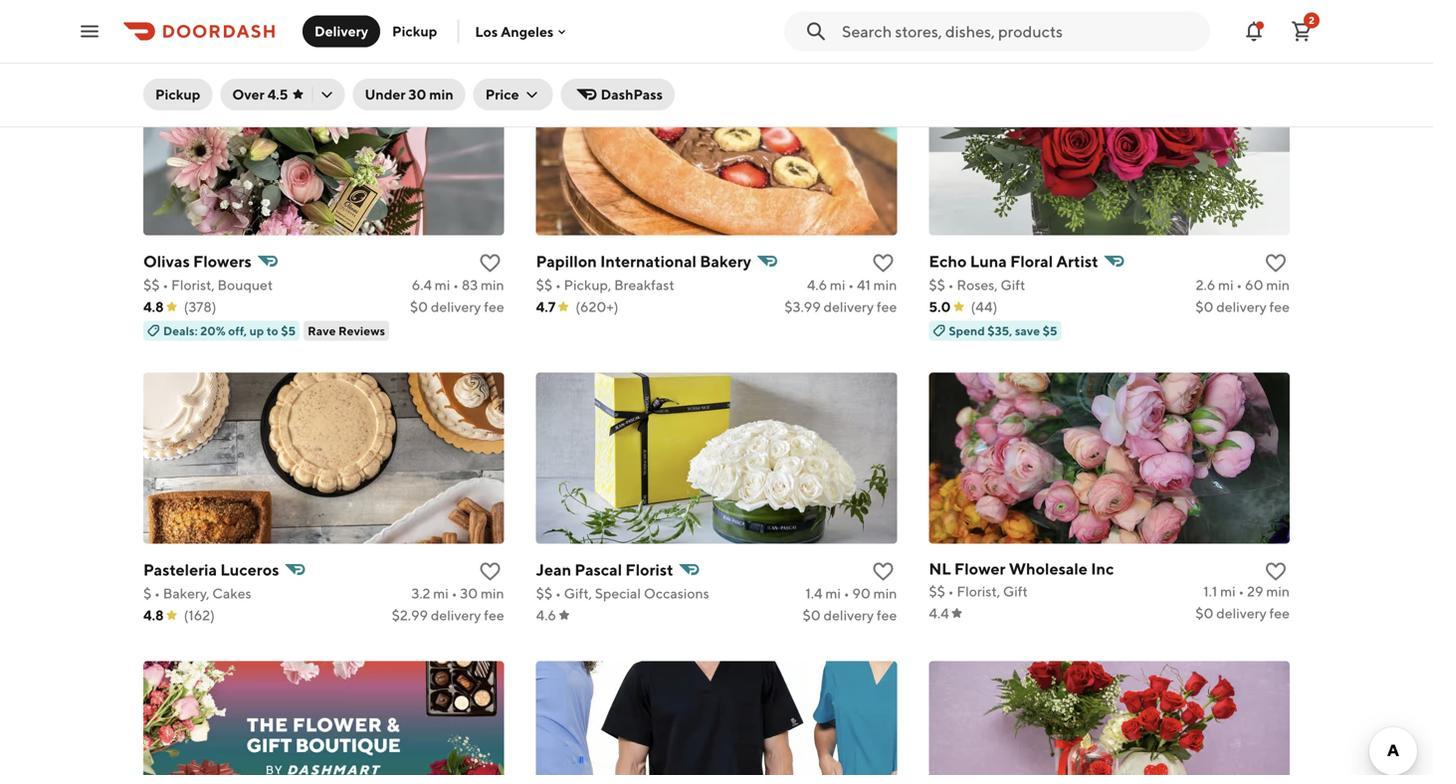 Task type: vqa. For each thing, say whether or not it's contained in the screenshot.
right off,
yes



Task type: locate. For each thing, give the bounding box(es) containing it.
5.0
[[929, 299, 951, 315]]

1 vertical spatial 4.8
[[143, 607, 164, 624]]

$$ down jean
[[536, 585, 552, 602]]

click to add this store to your saved list image up 4.6 mi • 41 min
[[871, 251, 895, 275]]

gift down echo luna floral artist
[[1001, 277, 1025, 293]]

• down echo on the top of the page
[[948, 277, 954, 293]]

1 horizontal spatial 4.6
[[807, 277, 827, 293]]

$3.99 delivery fee
[[784, 299, 897, 315]]

gift
[[1001, 277, 1025, 293], [1003, 583, 1028, 600]]

delivery down 3.2 mi • 30 min
[[431, 607, 481, 624]]

mi right 2.6 on the top right
[[1218, 277, 1234, 293]]

click to add this store to your saved list image
[[478, 251, 502, 275], [871, 251, 895, 275], [1264, 251, 1288, 275], [478, 560, 502, 584]]

mi up $3.99 delivery fee at the top right of the page
[[830, 277, 845, 293]]

click to add this store to your saved list image up 6.4 mi • 83 min
[[478, 251, 502, 275]]

$​0 delivery fee down 1.4 mi • 90 min
[[803, 607, 897, 624]]

$$ • gift, special occasions
[[536, 585, 709, 602]]

$​0 down 6.4
[[410, 299, 428, 315]]

delivery down 4.6 mi • 41 min
[[824, 299, 874, 315]]

$​0 for echo luna floral artist
[[1195, 299, 1213, 315]]

• left 83
[[453, 277, 459, 293]]

• left 90
[[844, 585, 849, 602]]

1 vertical spatial florist,
[[957, 583, 1000, 600]]

mi right 3.2
[[433, 585, 449, 602]]

4.6 up $3.99
[[807, 277, 827, 293]]

los
[[475, 23, 498, 40]]

1 horizontal spatial florist,
[[957, 583, 1000, 600]]

delivery for echo luna floral artist
[[1216, 299, 1267, 315]]

delivery down 1.1 mi • 29 min
[[1216, 605, 1267, 622]]

1 4.8 from the top
[[143, 299, 164, 315]]

6.4
[[412, 277, 432, 293]]

min right 41
[[873, 277, 897, 293]]

0 vertical spatial up
[[998, 16, 1013, 30]]

• down olivas
[[163, 277, 168, 293]]

pickup for "pickup" button to the bottom
[[155, 86, 200, 102]]

$3.99
[[784, 299, 821, 315]]

1 horizontal spatial up
[[998, 16, 1013, 30]]

floral
[[1010, 252, 1053, 271]]

fee down 2.6 mi • 60 min
[[1269, 299, 1290, 315]]

pickup for the top "pickup" button
[[392, 23, 437, 39]]

30
[[408, 86, 426, 102], [460, 585, 478, 602]]

1 vertical spatial to
[[267, 324, 278, 338]]

1 horizontal spatial 20%
[[949, 16, 974, 30]]

angeles
[[501, 23, 554, 40]]

mi right 6.4
[[435, 277, 450, 293]]

gift down nl flower wholesale inc
[[1003, 583, 1028, 600]]

4.8
[[143, 299, 164, 315], [143, 607, 164, 624]]

4.6 for 4.6
[[536, 607, 556, 624]]

1.1 mi • 29 min
[[1203, 583, 1290, 600]]

up
[[998, 16, 1013, 30], [249, 324, 264, 338]]

min
[[429, 86, 453, 102], [481, 277, 504, 293], [873, 277, 897, 293], [1266, 277, 1290, 293], [1266, 583, 1290, 600], [481, 585, 504, 602], [873, 585, 897, 602]]

1 vertical spatial pickup
[[155, 86, 200, 102]]

$​0
[[410, 299, 428, 315], [1195, 299, 1213, 315], [1195, 605, 1213, 622], [803, 607, 821, 624]]

delivery
[[431, 299, 481, 315], [824, 299, 874, 315], [1216, 299, 1267, 315], [1216, 605, 1267, 622], [431, 607, 481, 624], [824, 607, 874, 624]]

0 horizontal spatial 30
[[408, 86, 426, 102]]

florist, for gift
[[957, 583, 1000, 600]]

over 4.5 button
[[220, 79, 345, 110]]

0 vertical spatial 30
[[408, 86, 426, 102]]

1 vertical spatial gift
[[1003, 583, 1028, 600]]

$
[[143, 585, 152, 602]]

fee for jean pascal florist
[[877, 607, 897, 624]]

off,
[[977, 16, 995, 30], [228, 324, 247, 338]]

pickup up under 30 min
[[392, 23, 437, 39]]

1 vertical spatial 30
[[460, 585, 478, 602]]

click to add this store to your saved list image up 3.2 mi • 30 min
[[478, 560, 502, 584]]

0 vertical spatial 20%
[[949, 16, 974, 30]]

2 button
[[1282, 11, 1322, 51]]

1 items, open order cart image
[[1290, 19, 1314, 43]]

off, inside 20% off, up to $5 link
[[977, 16, 995, 30]]

click to add this store to your saved list image for 29
[[1264, 560, 1288, 584]]

delivery for olivas flowers
[[431, 299, 481, 315]]

0 horizontal spatial to
[[267, 324, 278, 338]]

international
[[600, 252, 697, 271]]

2 4.8 from the top
[[143, 607, 164, 624]]

open menu image
[[78, 19, 102, 43]]

papillon international bakery
[[536, 252, 751, 271]]

$$ for papillon international bakery
[[536, 277, 552, 293]]

1 horizontal spatial to
[[1015, 16, 1027, 30]]

0 vertical spatial off,
[[977, 16, 995, 30]]

jean pascal florist
[[536, 560, 673, 579]]

fee down 1.1 mi • 29 min
[[1269, 605, 1290, 622]]

florist, up (378)
[[171, 277, 215, 293]]

min right under
[[429, 86, 453, 102]]

delivery down 1.4 mi • 90 min
[[824, 607, 874, 624]]

$​0 delivery fee down 6.4 mi • 83 min
[[410, 299, 504, 315]]

0 vertical spatial florist,
[[171, 277, 215, 293]]

0 vertical spatial 4.6
[[807, 277, 827, 293]]

20%
[[949, 16, 974, 30], [200, 324, 226, 338]]

min for echo luna floral artist
[[1266, 277, 1290, 293]]

4.8 down $
[[143, 607, 164, 624]]

$$ down olivas
[[143, 277, 160, 293]]

click to add this store to your saved list image for 90
[[871, 560, 895, 584]]

41
[[857, 277, 871, 293]]

2.6
[[1196, 277, 1215, 293]]

30 right under
[[408, 86, 426, 102]]

4.6
[[807, 277, 827, 293], [536, 607, 556, 624]]

4.8 up deals:
[[143, 299, 164, 315]]

0 horizontal spatial 4.6
[[536, 607, 556, 624]]

notification bell image
[[1242, 19, 1266, 43]]

florist,
[[171, 277, 215, 293], [957, 583, 1000, 600]]

los angeles
[[475, 23, 554, 40]]

0 horizontal spatial click to add this store to your saved list image
[[871, 560, 895, 584]]

over 4.5
[[232, 86, 288, 102]]

$​0 delivery fee
[[410, 299, 504, 315], [1195, 299, 1290, 315], [1195, 605, 1290, 622], [803, 607, 897, 624]]

1.1
[[1203, 583, 1217, 600]]

0 horizontal spatial pickup button
[[143, 79, 212, 110]]

$$ up 5.0
[[929, 277, 945, 293]]

click to add this store to your saved list image
[[871, 560, 895, 584], [1264, 560, 1288, 584]]

2 click to add this store to your saved list image from the left
[[1264, 560, 1288, 584]]

1 horizontal spatial pickup
[[392, 23, 437, 39]]

4.6 mi • 41 min
[[807, 277, 897, 293]]

$​0 down 2.6 on the top right
[[1195, 299, 1213, 315]]

$2.99
[[392, 607, 428, 624]]

delivery down 6.4 mi • 83 min
[[431, 299, 481, 315]]

1 horizontal spatial off,
[[977, 16, 995, 30]]

delivery button
[[303, 15, 380, 47]]

$$ up '4.7' on the left top of page
[[536, 277, 552, 293]]

click to add this store to your saved list image right 29
[[1264, 560, 1288, 584]]

mi right '1.4'
[[825, 585, 841, 602]]

click to add this store to your saved list image up 1.4 mi • 90 min
[[871, 560, 895, 584]]

min right 29
[[1266, 583, 1290, 600]]

fee down 1.4 mi • 90 min
[[877, 607, 897, 624]]

min for pasteleria luceros
[[481, 585, 504, 602]]

pascal
[[575, 560, 622, 579]]

min right 60
[[1266, 277, 1290, 293]]

0 horizontal spatial pickup
[[155, 86, 200, 102]]

pickup
[[392, 23, 437, 39], [155, 86, 200, 102]]

mi right 1.1
[[1220, 583, 1236, 600]]

$$
[[143, 277, 160, 293], [536, 277, 552, 293], [929, 277, 945, 293], [929, 583, 945, 600], [536, 585, 552, 602]]

0 vertical spatial pickup
[[392, 23, 437, 39]]

1 vertical spatial off,
[[228, 324, 247, 338]]

1 horizontal spatial click to add this store to your saved list image
[[1264, 560, 1288, 584]]

0 vertical spatial 4.8
[[143, 299, 164, 315]]

nl flower wholesale inc
[[929, 559, 1114, 578]]

pickup button up under 30 min
[[380, 15, 449, 47]]

$5
[[1029, 16, 1044, 30], [281, 324, 296, 338], [1043, 324, 1057, 338]]

30 up '$2.99 delivery fee'
[[460, 585, 478, 602]]

• up 4.4
[[948, 583, 954, 600]]

• up '$2.99 delivery fee'
[[451, 585, 457, 602]]

nl
[[929, 559, 951, 578]]

olivas
[[143, 252, 190, 271]]

4.6 down jean
[[536, 607, 556, 624]]

click to add this store to your saved list image for papillon international bakery
[[871, 251, 895, 275]]

4.8 for olivas flowers
[[143, 299, 164, 315]]

pickup button left the over
[[143, 79, 212, 110]]

0 horizontal spatial 20%
[[200, 324, 226, 338]]

0 vertical spatial gift
[[1001, 277, 1025, 293]]

gift for $$ • florist, gift
[[1003, 583, 1028, 600]]

fee down 4.6 mi • 41 min
[[877, 299, 897, 315]]

flowers
[[193, 252, 252, 271]]

echo
[[929, 252, 967, 271]]

1 vertical spatial pickup button
[[143, 79, 212, 110]]

0 horizontal spatial off,
[[228, 324, 247, 338]]

fee down 6.4 mi • 83 min
[[484, 299, 504, 315]]

florist, down flower
[[957, 583, 1000, 600]]

delivery down 2.6 mi • 60 min
[[1216, 299, 1267, 315]]

20% off, up to $5 link
[[929, 0, 1290, 33]]

min right 83
[[481, 277, 504, 293]]

$​0 down '1.4'
[[803, 607, 821, 624]]

min right 90
[[873, 585, 897, 602]]

pickup,
[[564, 277, 611, 293]]

to
[[1015, 16, 1027, 30], [267, 324, 278, 338]]

pickup left the over
[[155, 86, 200, 102]]

$$ for olivas flowers
[[143, 277, 160, 293]]

florist
[[625, 560, 673, 579]]

1 click to add this store to your saved list image from the left
[[871, 560, 895, 584]]

(162)
[[184, 607, 215, 624]]

gift for $$ • roses, gift
[[1001, 277, 1025, 293]]

3.2 mi • 30 min
[[411, 585, 504, 602]]

click to add this store to your saved list image up 2.6 mi • 60 min
[[1264, 251, 1288, 275]]

$$ • florist, bouquet
[[143, 277, 273, 293]]

fee
[[484, 299, 504, 315], [877, 299, 897, 315], [1269, 299, 1290, 315], [1269, 605, 1290, 622], [484, 607, 504, 624], [877, 607, 897, 624]]

1 horizontal spatial pickup button
[[380, 15, 449, 47]]

1 vertical spatial 4.6
[[536, 607, 556, 624]]

echo luna floral artist
[[929, 252, 1098, 271]]

fee down 3.2 mi • 30 min
[[484, 607, 504, 624]]

$35,
[[987, 324, 1012, 338]]

0 horizontal spatial up
[[249, 324, 264, 338]]

$​0 delivery fee down 1.1 mi • 29 min
[[1195, 605, 1290, 622]]

min up '$2.99 delivery fee'
[[481, 585, 504, 602]]

1 horizontal spatial 30
[[460, 585, 478, 602]]

$​0 delivery fee down 2.6 mi • 60 min
[[1195, 299, 1290, 315]]

0 horizontal spatial florist,
[[171, 277, 215, 293]]

• down 'papillon'
[[555, 277, 561, 293]]



Task type: describe. For each thing, give the bounding box(es) containing it.
dashpass button
[[561, 79, 675, 110]]

$​0 for jean pascal florist
[[803, 607, 821, 624]]

• left 41
[[848, 277, 854, 293]]

flower
[[954, 559, 1006, 578]]

dashpass
[[601, 86, 663, 102]]

los angeles button
[[475, 23, 570, 40]]

pasteleria luceros
[[143, 560, 279, 579]]

4.7
[[536, 299, 555, 315]]

1.4
[[805, 585, 823, 602]]

60
[[1245, 277, 1263, 293]]

olivas flowers
[[143, 252, 252, 271]]

rave
[[308, 324, 336, 338]]

4.4
[[929, 605, 949, 622]]

29
[[1247, 583, 1263, 600]]

mi for olivas flowers
[[435, 277, 450, 293]]

• left gift,
[[555, 585, 561, 602]]

(378)
[[184, 299, 217, 315]]

1 vertical spatial 20%
[[200, 324, 226, 338]]

deals:
[[163, 324, 198, 338]]

bouquet
[[217, 277, 273, 293]]

deals: 20% off, up to $5
[[163, 324, 296, 338]]

6.4 mi • 83 min
[[412, 277, 504, 293]]

$​0 delivery fee for echo luna floral artist
[[1195, 299, 1290, 315]]

mi for papillon international bakery
[[830, 277, 845, 293]]

delivery
[[314, 23, 368, 39]]

• right $
[[154, 585, 160, 602]]

min inside button
[[429, 86, 453, 102]]

mi for jean pascal florist
[[825, 585, 841, 602]]

1 vertical spatial up
[[249, 324, 264, 338]]

mi for pasteleria luceros
[[433, 585, 449, 602]]

inc
[[1091, 559, 1114, 578]]

min for olivas flowers
[[481, 277, 504, 293]]

reviews
[[338, 324, 385, 338]]

1.4 mi • 90 min
[[805, 585, 897, 602]]

fee for pasteleria luceros
[[484, 607, 504, 624]]

price
[[485, 86, 519, 102]]

$​0 for olivas flowers
[[410, 299, 428, 315]]

bakery
[[700, 252, 751, 271]]

price button
[[473, 79, 553, 110]]

$$ for echo luna floral artist
[[929, 277, 945, 293]]

$​0 delivery fee for olivas flowers
[[410, 299, 504, 315]]

30 inside button
[[408, 86, 426, 102]]

spend
[[949, 324, 985, 338]]

artist
[[1056, 252, 1098, 271]]

mi for echo luna floral artist
[[1218, 277, 1234, 293]]

fee for echo luna floral artist
[[1269, 299, 1290, 315]]

2.6 mi • 60 min
[[1196, 277, 1290, 293]]

20% off, up to $5
[[949, 16, 1044, 30]]

$​0 down 1.1
[[1195, 605, 1213, 622]]

• left 60
[[1236, 277, 1242, 293]]

luceros
[[220, 560, 279, 579]]

Store search: begin typing to search for stores available on DoorDash text field
[[842, 20, 1198, 42]]

$5 inside 20% off, up to $5 link
[[1029, 16, 1044, 30]]

under
[[365, 86, 406, 102]]

$$ • pickup, breakfast
[[536, 277, 674, 293]]

click to add this store to your saved list image for olivas flowers
[[478, 251, 502, 275]]

(44)
[[971, 299, 997, 315]]

florist, for bouquet
[[171, 277, 215, 293]]

4.8 for pasteleria luceros
[[143, 607, 164, 624]]

luna
[[970, 252, 1007, 271]]

breakfast
[[614, 277, 674, 293]]

0 vertical spatial to
[[1015, 16, 1027, 30]]

$ • bakery, cakes
[[143, 585, 251, 602]]

min for jean pascal florist
[[873, 585, 897, 602]]

occasions
[[644, 585, 709, 602]]

cakes
[[212, 585, 251, 602]]

wholesale
[[1009, 559, 1088, 578]]

over
[[232, 86, 265, 102]]

click to add this store to your saved list image for pasteleria luceros
[[478, 560, 502, 584]]

papillon
[[536, 252, 597, 271]]

$$ for jean pascal florist
[[536, 585, 552, 602]]

0 vertical spatial pickup button
[[380, 15, 449, 47]]

rave reviews
[[308, 324, 385, 338]]

delivery for pasteleria luceros
[[431, 607, 481, 624]]

save
[[1015, 324, 1040, 338]]

gift,
[[564, 585, 592, 602]]

delivery for jean pascal florist
[[824, 607, 874, 624]]

$$ • roses, gift
[[929, 277, 1025, 293]]

$2.99 delivery fee
[[392, 607, 504, 624]]

$​0 delivery fee for jean pascal florist
[[803, 607, 897, 624]]

spend $35, save $5
[[949, 324, 1057, 338]]

under 30 min button
[[353, 79, 465, 110]]

bakery,
[[163, 585, 209, 602]]

fee for olivas flowers
[[484, 299, 504, 315]]

4.5
[[267, 86, 288, 102]]

min for papillon international bakery
[[873, 277, 897, 293]]

pasteleria
[[143, 560, 217, 579]]

fee for papillon international bakery
[[877, 299, 897, 315]]

(620+)
[[575, 299, 618, 315]]

delivery for papillon international bakery
[[824, 299, 874, 315]]

3.2
[[411, 585, 430, 602]]

4.6 for 4.6 mi • 41 min
[[807, 277, 827, 293]]

$$ up 4.4
[[929, 583, 945, 600]]

90
[[852, 585, 871, 602]]

click to add this store to your saved list image for echo luna floral artist
[[1264, 251, 1288, 275]]

roses,
[[957, 277, 998, 293]]

• left 29
[[1238, 583, 1244, 600]]

under 30 min
[[365, 86, 453, 102]]

2
[[1309, 14, 1314, 26]]

83
[[462, 277, 478, 293]]

special
[[595, 585, 641, 602]]

jean
[[536, 560, 571, 579]]

$$ • florist, gift
[[929, 583, 1028, 600]]



